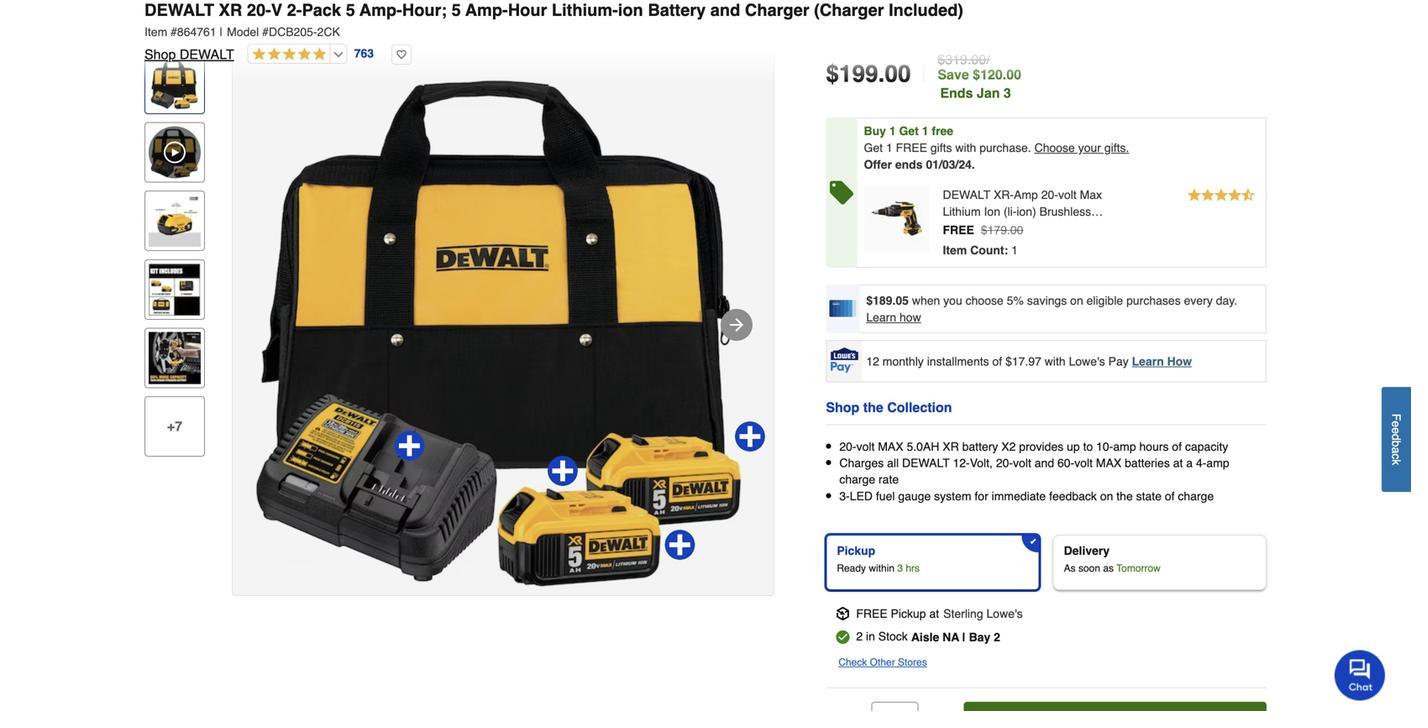 Task type: describe. For each thing, give the bounding box(es) containing it.
1 5 from the left
[[346, 0, 355, 20]]

charges
[[839, 457, 884, 470]]

3 inside pickup ready within 3 hrs
[[897, 563, 903, 574]]

shop dewalt
[[144, 47, 234, 62]]

v
[[271, 0, 282, 20]]

the inside 20-volt max 5.0ah xr battery x2 provides up to 10-amp hours of capacity charges all dewalt 12-volt, 20-volt and 60-volt max batteries at a 4-amp charge rate 3-led fuel gauge system for immediate feedback on the state of charge
[[1116, 489, 1133, 503]]

2ck
[[317, 25, 340, 39]]

count:
[[970, 244, 1008, 257]]

5%
[[1007, 294, 1024, 307]]

ends
[[940, 85, 973, 101]]

1 vertical spatial at
[[929, 607, 939, 621]]

00 inside the free $ 179 . 00 item count: 1
[[1010, 223, 1023, 237]]

to
[[1083, 440, 1093, 454]]

12
[[866, 355, 879, 368]]

sterling
[[943, 607, 983, 621]]

10-
[[1096, 440, 1113, 454]]

k
[[1390, 460, 1403, 466]]

x2
[[1001, 440, 1016, 454]]

a inside button
[[1390, 447, 1403, 454]]

na
[[943, 631, 959, 644]]

screw
[[943, 222, 975, 235]]

in
[[866, 630, 875, 643]]

as
[[1064, 563, 1076, 574]]

volt down x2
[[1013, 457, 1031, 470]]

within
[[869, 563, 895, 574]]

shop the collection
[[826, 400, 952, 415]]

soon
[[1078, 563, 1100, 574]]

at inside 20-volt max 5.0ah xr battery x2 provides up to 10-amp hours of capacity charges all dewalt 12-volt, 20-volt and 60-volt max batteries at a 4-amp charge rate 3-led fuel gauge system for immediate feedback on the state of charge
[[1173, 457, 1183, 470]]

1 right buy
[[889, 124, 896, 138]]

60-
[[1057, 457, 1074, 470]]

purchase
[[980, 141, 1028, 155]]

immediate
[[992, 489, 1046, 503]]

rate
[[879, 473, 899, 486]]

2 e from the top
[[1390, 428, 1403, 434]]

1 # from the left
[[171, 25, 177, 39]]

shop for shop the collection
[[826, 400, 860, 415]]

volt,
[[970, 457, 993, 470]]

save
[[938, 67, 969, 82]]

when
[[912, 294, 940, 307]]

gauge
[[898, 489, 931, 503]]

$189.05
[[866, 294, 909, 307]]

provides
[[1019, 440, 1064, 454]]

choose your gifts. button
[[1034, 141, 1129, 155]]

all
[[887, 457, 899, 470]]

fuel
[[876, 489, 895, 503]]

| inside 2 in stock aisle na | bay 2
[[962, 631, 966, 644]]

dcb205-
[[269, 25, 317, 39]]

hrs
[[906, 563, 920, 574]]

0 vertical spatial of
[[992, 355, 1002, 368]]

1 vertical spatial amp
[[1206, 457, 1229, 470]]

f
[[1390, 414, 1403, 421]]

4-
[[1196, 457, 1206, 470]]

$17.97
[[1005, 355, 1041, 368]]

volt up charges
[[856, 440, 875, 454]]

c
[[1390, 454, 1403, 460]]

bay
[[969, 631, 991, 644]]

dewalt  #dcb205-2ck - thumbnail3 image
[[149, 264, 201, 316]]

01/03/24.
[[926, 158, 975, 171]]

model
[[227, 25, 259, 39]]

/
[[986, 52, 990, 67]]

pickup inside pickup ready within 3 hrs
[[837, 544, 875, 558]]

d
[[1390, 434, 1403, 441]]

12-
[[953, 457, 970, 470]]

with inside get 1 free gifts with purchase . choose your gifts. offer ends 01/03/24.
[[955, 141, 976, 155]]

(charger
[[814, 0, 884, 20]]

tomorrow
[[1116, 563, 1161, 574]]

dewalt up lithium
[[943, 188, 990, 202]]

5.0ah
[[907, 440, 939, 454]]

0 horizontal spatial charge
[[839, 473, 875, 486]]

0 vertical spatial 00
[[885, 60, 911, 87]]

how
[[900, 311, 921, 324]]

1 horizontal spatial with
[[1045, 355, 1066, 368]]

a inside 20-volt max 5.0ah xr battery x2 provides up to 10-amp hours of capacity charges all dewalt 12-volt, 20-volt and 60-volt max batteries at a 4-amp charge rate 3-led fuel gauge system for immediate feedback on the state of charge
[[1186, 457, 1193, 470]]

$189.05 when you choose 5% savings on eligible purchases every day. learn how
[[866, 294, 1237, 324]]

1 horizontal spatial 2
[[994, 631, 1000, 644]]

ends
[[895, 158, 923, 171]]

pickup image
[[836, 607, 849, 621]]

state
[[1136, 489, 1162, 503]]

$319.00
[[938, 52, 986, 67]]

collection
[[887, 400, 952, 415]]

system
[[934, 489, 971, 503]]

763
[[354, 47, 374, 60]]

option group containing pickup
[[819, 528, 1273, 597]]

. inside the free $ 179 . 00 item count: 1
[[1007, 223, 1010, 237]]

1 vertical spatial max
[[1096, 457, 1122, 470]]

ion
[[984, 205, 1000, 218]]

check
[[839, 657, 867, 668]]

2 amp- from the left
[[465, 0, 508, 20]]

arrow right image
[[727, 315, 747, 335]]

check circle filled image
[[836, 631, 849, 644]]

batteries
[[1125, 457, 1170, 470]]

every
[[1184, 294, 1213, 307]]

dewalt  #dcb205-2ck - thumbnail2 image
[[149, 195, 201, 247]]

$120.00
[[973, 67, 1021, 82]]

dewalt inside dewalt xr 20-v 2-pack 5 amp-hour; 5 amp-hour lithium-ion battery and charger (charger included) item # 864761 | model # dcb205-2ck
[[144, 0, 214, 20]]

xr-
[[994, 188, 1014, 202]]

stock
[[878, 630, 908, 643]]

day.
[[1216, 294, 1237, 307]]

brushless
[[1040, 205, 1091, 218]]

xr inside 20-volt max 5.0ah xr battery x2 provides up to 10-amp hours of capacity charges all dewalt 12-volt, 20-volt and 60-volt max batteries at a 4-amp charge rate 3-led fuel gauge system for immediate feedback on the state of charge
[[943, 440, 959, 454]]

lowes pay logo image
[[828, 348, 861, 373]]

hour
[[508, 0, 547, 20]]

on inside 20-volt max 5.0ah xr battery x2 provides up to 10-amp hours of capacity charges all dewalt 12-volt, 20-volt and 60-volt max batteries at a 4-amp charge rate 3-led fuel gauge system for immediate feedback on the state of charge
[[1100, 489, 1113, 503]]

Stepper number input field with increment and decrement buttons number field
[[871, 702, 918, 711]]

lithium
[[943, 205, 981, 218]]

1 vertical spatial lowe's
[[986, 607, 1023, 621]]

$319.00 /
[[938, 52, 990, 67]]

delivery as soon as tomorrow
[[1064, 544, 1161, 574]]

4.5 stars image
[[1187, 186, 1256, 207]]

20- down x2
[[996, 457, 1013, 470]]

on inside $189.05 when you choose 5% savings on eligible purchases every day. learn how
[[1070, 294, 1083, 307]]

item inside dewalt xr 20-v 2-pack 5 amp-hour; 5 amp-hour lithium-ion battery and charger (charger included) item # 864761 | model # dcb205-2ck
[[144, 25, 167, 39]]

179
[[987, 223, 1007, 237]]

hour;
[[402, 0, 447, 20]]

battery
[[962, 440, 998, 454]]

check other stores button
[[839, 654, 927, 671]]

for
[[975, 489, 988, 503]]

aisle
[[911, 631, 939, 644]]



Task type: locate. For each thing, give the bounding box(es) containing it.
chat invite button image
[[1335, 650, 1386, 701]]

1 vertical spatial shop
[[826, 400, 860, 415]]

2 # from the left
[[262, 25, 269, 39]]

xr inside dewalt xr 20-v 2-pack 5 amp-hour; 5 amp-hour lithium-ion battery and charger (charger included) item # 864761 | model # dcb205-2ck
[[219, 0, 242, 20]]

0 vertical spatial xr
[[219, 0, 242, 20]]

amp- right hour;
[[465, 0, 508, 20]]

max up all on the bottom of the page
[[878, 440, 903, 454]]

learn inside $189.05 when you choose 5% savings on eligible purchases every day. learn how
[[866, 311, 896, 324]]

1 horizontal spatial a
[[1390, 447, 1403, 454]]

0 horizontal spatial #
[[171, 25, 177, 39]]

the left state
[[1116, 489, 1133, 503]]

3-
[[839, 489, 850, 503]]

$
[[826, 60, 839, 87], [981, 223, 987, 237]]

20- inside xr-amp 20-volt max lithium ion (li-ion) brushless screw gun
[[1041, 188, 1058, 202]]

ion
[[618, 0, 643, 20]]

capacity
[[1185, 440, 1228, 454]]

dewalt down 5.0ah
[[902, 457, 950, 470]]

$ down "ion"
[[981, 223, 987, 237]]

$ inside the free $ 179 . 00 item count: 1
[[981, 223, 987, 237]]

0 vertical spatial item
[[144, 25, 167, 39]]

2 horizontal spatial |
[[962, 631, 966, 644]]

. left choose
[[1028, 141, 1031, 155]]

0 horizontal spatial pickup
[[837, 544, 875, 558]]

1 horizontal spatial .
[[1007, 223, 1010, 237]]

xr
[[219, 0, 242, 20], [943, 440, 959, 454]]

0 vertical spatial free
[[896, 141, 927, 155]]

lithium-
[[552, 0, 618, 20]]

pickup up "stock"
[[891, 607, 926, 621]]

| right na
[[962, 631, 966, 644]]

dewalt  #dcb205-2ck - thumbnail image
[[149, 58, 201, 110]]

learn how button
[[866, 309, 921, 326]]

20- up brushless
[[1041, 188, 1058, 202]]

item up shop dewalt
[[144, 25, 167, 39]]

free for free pickup at sterling lowe's
[[856, 607, 888, 621]]

charger
[[745, 0, 809, 20]]

1 vertical spatial $
[[981, 223, 987, 237]]

xr up 12-
[[943, 440, 959, 454]]

3 right jan
[[1004, 85, 1011, 101]]

amp up batteries
[[1113, 440, 1136, 454]]

other
[[870, 657, 895, 668]]

monthly
[[883, 355, 924, 368]]

charge down the '4-' at the right of page
[[1178, 489, 1214, 503]]

eligible
[[1087, 294, 1123, 307]]

get inside get 1 free gifts with purchase . choose your gifts. offer ends 01/03/24.
[[864, 141, 883, 155]]

lowe's left the pay
[[1069, 355, 1105, 368]]

864761
[[177, 25, 216, 39]]

1 amp- from the left
[[360, 0, 402, 20]]

learn how link
[[1132, 355, 1192, 368]]

0 vertical spatial max
[[878, 440, 903, 454]]

1 horizontal spatial and
[[1035, 457, 1054, 470]]

1 vertical spatial a
[[1186, 457, 1193, 470]]

your
[[1078, 141, 1101, 155]]

1 e from the top
[[1390, 421, 1403, 428]]

0 vertical spatial .
[[878, 60, 885, 87]]

1 vertical spatial learn
[[1132, 355, 1164, 368]]

0 horizontal spatial shop
[[144, 47, 176, 62]]

charge up led
[[839, 473, 875, 486]]

f e e d b a c k button
[[1382, 387, 1411, 492]]

2
[[856, 630, 863, 643], [994, 631, 1000, 644]]

2 left the in
[[856, 630, 863, 643]]

0 vertical spatial |
[[220, 25, 223, 39]]

0 vertical spatial shop
[[144, 47, 176, 62]]

savings
[[1027, 294, 1067, 307]]

the inside "shop the collection" link
[[863, 400, 883, 415]]

item number 8 6 4 7 6 1 and model number d c b 2 0 5 - 2 c k element
[[144, 24, 1267, 40]]

20- inside dewalt xr 20-v 2-pack 5 amp-hour; 5 amp-hour lithium-ion battery and charger (charger included) item # 864761 | model # dcb205-2ck
[[247, 0, 271, 20]]

2 5 from the left
[[452, 0, 461, 20]]

shop
[[144, 47, 176, 62], [826, 400, 860, 415]]

1 vertical spatial get
[[864, 141, 883, 155]]

max down the 10-
[[1096, 457, 1122, 470]]

0 horizontal spatial lowe's
[[986, 607, 1023, 621]]

0 vertical spatial with
[[955, 141, 976, 155]]

1 vertical spatial the
[[1116, 489, 1133, 503]]

and inside dewalt xr 20-v 2-pack 5 amp-hour; 5 amp-hour lithium-ion battery and charger (charger included) item # 864761 | model # dcb205-2ck
[[710, 0, 740, 20]]

xr-amp 20-volt max lithium ion (li-ion) brushless screw gun
[[943, 188, 1102, 235]]

5
[[346, 0, 355, 20], [452, 0, 461, 20]]

a left the '4-' at the right of page
[[1186, 457, 1193, 470]]

1 horizontal spatial 3
[[1004, 85, 1011, 101]]

amp- up 763
[[360, 0, 402, 20]]

0 vertical spatial pickup
[[837, 544, 875, 558]]

0 horizontal spatial on
[[1070, 294, 1083, 307]]

1 left free on the right
[[922, 124, 929, 138]]

20-volt max 5.0ah xr battery x2 provides up to 10-amp hours of capacity charges all dewalt 12-volt, 20-volt and 60-volt max batteries at a 4-amp charge rate 3-led fuel gauge system for immediate feedback on the state of charge
[[839, 440, 1229, 503]]

199
[[839, 60, 878, 87]]

1 inside get 1 free gifts with purchase . choose your gifts. offer ends 01/03/24.
[[886, 141, 893, 155]]

heart outline image
[[391, 45, 412, 65]]

0 vertical spatial and
[[710, 0, 740, 20]]

get down buy
[[864, 141, 883, 155]]

installments
[[927, 355, 989, 368]]

1 horizontal spatial 00
[[1010, 223, 1023, 237]]

buy 1 get 1 free
[[864, 124, 953, 138]]

+7
[[167, 419, 182, 434]]

(li-
[[1004, 205, 1017, 218]]

1 vertical spatial item
[[943, 244, 967, 257]]

1 horizontal spatial max
[[1096, 457, 1122, 470]]

with right $17.97
[[1045, 355, 1066, 368]]

3 left hrs
[[897, 563, 903, 574]]

charge
[[839, 473, 875, 486], [1178, 489, 1214, 503]]

| left model
[[220, 25, 223, 39]]

shop the collection link
[[826, 398, 952, 418]]

and up item number 8 6 4 7 6 1 and model number d c b 2 0 5 - 2 c k element
[[710, 0, 740, 20]]

0 horizontal spatial get
[[864, 141, 883, 155]]

0 horizontal spatial free
[[856, 607, 888, 621]]

and inside 20-volt max 5.0ah xr battery x2 provides up to 10-amp hours of capacity charges all dewalt 12-volt, 20-volt and 60-volt max batteries at a 4-amp charge rate 3-led fuel gauge system for immediate feedback on the state of charge
[[1035, 457, 1054, 470]]

1 horizontal spatial free
[[896, 141, 927, 155]]

0 horizontal spatial |
[[220, 25, 223, 39]]

0 horizontal spatial .
[[878, 60, 885, 87]]

| left save
[[921, 59, 928, 88]]

volt up brushless
[[1058, 188, 1077, 202]]

1 horizontal spatial #
[[262, 25, 269, 39]]

f e e d b a c k
[[1390, 414, 1403, 466]]

2 vertical spatial free
[[856, 607, 888, 621]]

amp down capacity at right bottom
[[1206, 457, 1229, 470]]

e up d
[[1390, 421, 1403, 428]]

1 vertical spatial on
[[1100, 489, 1113, 503]]

1 horizontal spatial lowe's
[[1069, 355, 1105, 368]]

1 inside the free $ 179 . 00 item count: 1
[[1011, 244, 1018, 257]]

0 horizontal spatial 3
[[897, 563, 903, 574]]

0 horizontal spatial at
[[929, 607, 939, 621]]

free $ 179 . 00 item count: 1
[[943, 223, 1023, 257]]

0 horizontal spatial xr
[[219, 0, 242, 20]]

0 vertical spatial on
[[1070, 294, 1083, 307]]

1 horizontal spatial amp-
[[465, 0, 508, 20]]

1 vertical spatial free
[[943, 223, 974, 237]]

1 horizontal spatial $
[[981, 223, 987, 237]]

option group
[[819, 528, 1273, 597]]

3 inside save $120.00 ends jan 3
[[1004, 85, 1011, 101]]

at
[[1173, 457, 1183, 470], [929, 607, 939, 621]]

gifts.
[[1104, 141, 1129, 155]]

b
[[1390, 441, 1403, 447]]

1 vertical spatial and
[[1035, 457, 1054, 470]]

on left eligible
[[1070, 294, 1083, 307]]

max
[[1080, 188, 1102, 202]]

get
[[899, 124, 919, 138], [864, 141, 883, 155]]

1 vertical spatial xr
[[943, 440, 959, 454]]

on
[[1070, 294, 1083, 307], [1100, 489, 1113, 503]]

up
[[1067, 440, 1080, 454]]

0 vertical spatial amp
[[1113, 440, 1136, 454]]

volt inside xr-amp 20-volt max lithium ion (li-ion) brushless screw gun
[[1058, 188, 1077, 202]]

00 right 199
[[885, 60, 911, 87]]

of right "hours"
[[1172, 440, 1182, 454]]

you
[[943, 294, 962, 307]]

of right state
[[1165, 489, 1175, 503]]

as
[[1103, 563, 1114, 574]]

included)
[[889, 0, 963, 20]]

12 monthly installments of $17.97 with lowe's pay learn how
[[866, 355, 1192, 368]]

dewalt down 864761
[[180, 47, 234, 62]]

volt down to
[[1074, 457, 1093, 470]]

dewalt up 864761
[[144, 0, 214, 20]]

get 1 free gifts with purchase . choose your gifts. offer ends 01/03/24.
[[864, 141, 1129, 171]]

0 horizontal spatial $
[[826, 60, 839, 87]]

0 horizontal spatial item
[[144, 25, 167, 39]]

1 horizontal spatial |
[[921, 59, 928, 88]]

and
[[710, 0, 740, 20], [1035, 457, 1054, 470]]

the down 12 on the right of the page
[[863, 400, 883, 415]]

2 vertical spatial |
[[962, 631, 966, 644]]

1 vertical spatial charge
[[1178, 489, 1214, 503]]

free up ends
[[896, 141, 927, 155]]

1 vertical spatial 3
[[897, 563, 903, 574]]

# right model
[[262, 25, 269, 39]]

20- up charges
[[839, 440, 856, 454]]

0 vertical spatial $
[[826, 60, 839, 87]]

1 horizontal spatial amp
[[1206, 457, 1229, 470]]

0 horizontal spatial the
[[863, 400, 883, 415]]

. down (li-
[[1007, 223, 1010, 237]]

dewalt  #dcb205-2ck image
[[233, 55, 774, 596]]

1 vertical spatial of
[[1172, 440, 1182, 454]]

dewalt inside 20-volt max 5.0ah xr battery x2 provides up to 10-amp hours of capacity charges all dewalt 12-volt, 20-volt and 60-volt max batteries at a 4-amp charge rate 3-led fuel gauge system for immediate feedback on the state of charge
[[902, 457, 950, 470]]

lowe's up bay
[[986, 607, 1023, 621]]

on right feedback
[[1100, 489, 1113, 503]]

ion)
[[1017, 205, 1036, 218]]

5 right pack
[[346, 0, 355, 20]]

free inside get 1 free gifts with purchase . choose your gifts. offer ends 01/03/24.
[[896, 141, 927, 155]]

buy
[[864, 124, 886, 138]]

0 vertical spatial get
[[899, 124, 919, 138]]

amp
[[1014, 188, 1038, 202]]

2-
[[287, 0, 302, 20]]

1 horizontal spatial shop
[[826, 400, 860, 415]]

1
[[889, 124, 896, 138], [922, 124, 929, 138], [886, 141, 893, 155], [1011, 244, 1018, 257]]

1 vertical spatial with
[[1045, 355, 1066, 368]]

0 vertical spatial a
[[1390, 447, 1403, 454]]

1 horizontal spatial pickup
[[891, 607, 926, 621]]

xr up model
[[219, 0, 242, 20]]

0 horizontal spatial max
[[878, 440, 903, 454]]

1 horizontal spatial learn
[[1132, 355, 1164, 368]]

item down screw
[[943, 244, 967, 257]]

pickup up ready
[[837, 544, 875, 558]]

gun
[[979, 222, 1001, 235]]

5 right hour;
[[452, 0, 461, 20]]

1 right count:
[[1011, 244, 1018, 257]]

choose
[[966, 294, 1004, 307]]

2 horizontal spatial .
[[1028, 141, 1031, 155]]

. inside get 1 free gifts with purchase . choose your gifts. offer ends 01/03/24.
[[1028, 141, 1031, 155]]

# up shop dewalt
[[171, 25, 177, 39]]

1 vertical spatial 00
[[1010, 223, 1023, 237]]

free up the in
[[856, 607, 888, 621]]

+7 button
[[144, 396, 205, 457]]

1 horizontal spatial xr
[[943, 440, 959, 454]]

2 vertical spatial of
[[1165, 489, 1175, 503]]

0 vertical spatial learn
[[866, 311, 896, 324]]

0 horizontal spatial amp-
[[360, 0, 402, 20]]

0 horizontal spatial and
[[710, 0, 740, 20]]

2 horizontal spatial free
[[943, 223, 974, 237]]

4.8 stars image
[[248, 47, 326, 63]]

pickup ready within 3 hrs
[[837, 544, 920, 574]]

0 horizontal spatial learn
[[866, 311, 896, 324]]

of left $17.97
[[992, 355, 1002, 368]]

1 up offer
[[886, 141, 893, 155]]

product image
[[868, 191, 925, 248]]

lowe's
[[1069, 355, 1105, 368], [986, 607, 1023, 621]]

0 horizontal spatial a
[[1186, 457, 1193, 470]]

0 horizontal spatial 2
[[856, 630, 863, 643]]

1 vertical spatial .
[[1028, 141, 1031, 155]]

a up k
[[1390, 447, 1403, 454]]

free for free $ 179 . 00 item count: 1
[[943, 223, 974, 237]]

1 horizontal spatial at
[[1173, 457, 1183, 470]]

at up 2 in stock aisle na | bay 2
[[929, 607, 939, 621]]

1 horizontal spatial 5
[[452, 0, 461, 20]]

shop for shop dewalt
[[144, 47, 176, 62]]

learn right the pay
[[1132, 355, 1164, 368]]

1 horizontal spatial the
[[1116, 489, 1133, 503]]

| inside dewalt xr 20-v 2-pack 5 amp-hour; 5 amp-hour lithium-ion battery and charger (charger included) item # 864761 | model # dcb205-2ck
[[220, 25, 223, 39]]

. up buy
[[878, 60, 885, 87]]

free down lithium
[[943, 223, 974, 237]]

with up 01/03/24.
[[955, 141, 976, 155]]

free inside the free $ 179 . 00 item count: 1
[[943, 223, 974, 237]]

item inside the free $ 179 . 00 item count: 1
[[943, 244, 967, 257]]

0 vertical spatial lowe's
[[1069, 355, 1105, 368]]

0 horizontal spatial with
[[955, 141, 976, 155]]

1 vertical spatial pickup
[[891, 607, 926, 621]]

free
[[896, 141, 927, 155], [943, 223, 974, 237], [856, 607, 888, 621]]

2 right bay
[[994, 631, 1000, 644]]

1 vertical spatial |
[[921, 59, 928, 88]]

0 horizontal spatial 00
[[885, 60, 911, 87]]

$ down (charger
[[826, 60, 839, 87]]

1 horizontal spatial on
[[1100, 489, 1113, 503]]

hours
[[1139, 440, 1169, 454]]

at left the '4-' at the right of page
[[1173, 457, 1183, 470]]

0 vertical spatial at
[[1173, 457, 1183, 470]]

0 horizontal spatial amp
[[1113, 440, 1136, 454]]

get up ends
[[899, 124, 919, 138]]

stores
[[898, 657, 927, 668]]

0 vertical spatial the
[[863, 400, 883, 415]]

tag filled image
[[830, 181, 853, 205]]

jan
[[977, 85, 1000, 101]]

1 horizontal spatial item
[[943, 244, 967, 257]]

e up the b
[[1390, 428, 1403, 434]]

and down provides
[[1035, 457, 1054, 470]]

20- up model
[[247, 0, 271, 20]]

dewalt  #dcb205-2ck - thumbnail4 image
[[149, 332, 201, 384]]

1 horizontal spatial get
[[899, 124, 919, 138]]

2 in stock aisle na | bay 2
[[856, 630, 1000, 644]]

$ 199 . 00
[[826, 60, 911, 87]]

learn down $189.05 at right top
[[866, 311, 896, 324]]

00 right 179 on the right of the page
[[1010, 223, 1023, 237]]

the
[[863, 400, 883, 415], [1116, 489, 1133, 503]]



Task type: vqa. For each thing, say whether or not it's contained in the screenshot.
"90250" button
no



